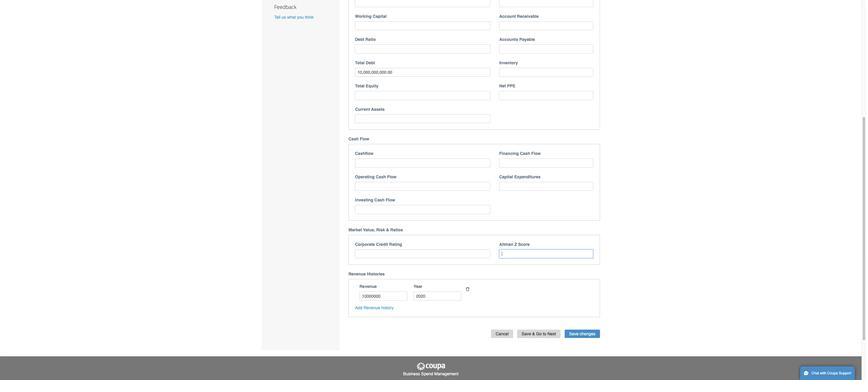 Task type: describe. For each thing, give the bounding box(es) containing it.
& inside button
[[532, 332, 535, 337]]

save for save changes
[[569, 332, 579, 337]]

go
[[536, 332, 542, 337]]

Revenue text field
[[360, 292, 407, 301]]

Other Liabilities text field
[[499, 0, 593, 7]]

business spend management
[[403, 372, 459, 377]]

capital expenditures
[[499, 175, 541, 179]]

corporate
[[355, 242, 375, 247]]

save & go to next button
[[517, 330, 561, 339]]

inventory
[[499, 60, 518, 65]]

flow for investing cash flow
[[386, 198, 395, 203]]

market
[[349, 228, 362, 233]]

Total Equity text field
[[355, 91, 490, 100]]

value,
[[363, 228, 375, 233]]

revenue for revenue
[[360, 285, 377, 289]]

operating
[[355, 175, 375, 179]]

management
[[434, 372, 459, 377]]

histories
[[367, 272, 385, 277]]

0 horizontal spatial &
[[386, 228, 389, 233]]

credit
[[376, 242, 388, 247]]

debt ratio
[[355, 37, 376, 42]]

revenue inside button
[[364, 306, 380, 311]]

equity
[[366, 84, 379, 89]]

risk
[[376, 228, 385, 233]]

altman z score
[[499, 242, 530, 247]]

rating
[[389, 242, 402, 247]]

chat with coupa support
[[812, 372, 851, 376]]

net
[[499, 84, 506, 89]]

total debt
[[355, 60, 375, 65]]

year
[[414, 285, 422, 289]]

Cashflow text field
[[355, 159, 490, 168]]

1 horizontal spatial debt
[[366, 60, 375, 65]]

accounts payable
[[499, 37, 535, 42]]

investing cash flow
[[355, 198, 395, 203]]

market value, risk & ratios
[[349, 228, 403, 233]]

0 vertical spatial capital
[[373, 14, 387, 19]]

Capital Expenditures text field
[[499, 182, 593, 191]]

working
[[355, 14, 372, 19]]

ratios
[[390, 228, 403, 233]]

cash for investing cash flow
[[374, 198, 385, 203]]

investing
[[355, 198, 373, 203]]

corporate credit rating
[[355, 242, 402, 247]]

what
[[287, 15, 296, 20]]

with
[[820, 372, 827, 376]]

Inventory text field
[[499, 68, 593, 77]]

total for total equity
[[355, 84, 365, 89]]

Total Assets text field
[[355, 0, 490, 7]]

revenue histories
[[349, 272, 385, 277]]

account receivable
[[499, 14, 539, 19]]

flow for financing cash flow
[[531, 151, 541, 156]]

score
[[518, 242, 530, 247]]

add
[[355, 306, 362, 311]]

payable
[[519, 37, 535, 42]]

Net PPE text field
[[499, 91, 593, 100]]

business
[[403, 372, 420, 377]]

add revenue history button
[[355, 305, 394, 311]]

tell us what you think
[[274, 15, 314, 20]]



Task type: locate. For each thing, give the bounding box(es) containing it.
Accounts Payable text field
[[499, 45, 593, 54]]

1 vertical spatial capital
[[499, 175, 513, 179]]

save changes
[[569, 332, 596, 337]]

flow up cashflow
[[360, 137, 369, 142]]

capital right working
[[373, 14, 387, 19]]

flow right investing
[[386, 198, 395, 203]]

cash flow
[[349, 137, 369, 142]]

2 save from the left
[[569, 332, 579, 337]]

0 horizontal spatial save
[[522, 332, 531, 337]]

0 vertical spatial total
[[355, 60, 365, 65]]

operating cash flow
[[355, 175, 397, 179]]

chat with coupa support button
[[800, 367, 855, 381]]

z
[[515, 242, 517, 247]]

Debt Ratio text field
[[355, 45, 490, 54]]

cash for financing cash flow
[[520, 151, 530, 156]]

cancel link
[[491, 330, 513, 339]]

flow up financing cash flow "text box"
[[531, 151, 541, 156]]

flow for operating cash flow
[[387, 175, 397, 179]]

save left changes
[[569, 332, 579, 337]]

account
[[499, 14, 516, 19]]

debt
[[355, 37, 364, 42], [366, 60, 375, 65]]

save & go to next
[[522, 332, 556, 337]]

save for save & go to next
[[522, 332, 531, 337]]

cash for operating cash flow
[[376, 175, 386, 179]]

debt down the "ratio"
[[366, 60, 375, 65]]

cash right operating
[[376, 175, 386, 179]]

& left go
[[532, 332, 535, 337]]

revenue for revenue histories
[[349, 272, 366, 277]]

spend
[[421, 372, 433, 377]]

to
[[543, 332, 546, 337]]

Total Debt text field
[[355, 68, 490, 77]]

cancel
[[496, 332, 509, 337]]

total left equity
[[355, 84, 365, 89]]

us
[[282, 15, 286, 20]]

tell
[[274, 15, 280, 20]]

revenue
[[349, 272, 366, 277], [360, 285, 377, 289], [364, 306, 380, 311]]

debt left the "ratio"
[[355, 37, 364, 42]]

financing cash flow
[[499, 151, 541, 156]]

0 vertical spatial debt
[[355, 37, 364, 42]]

Operating Cash Flow text field
[[355, 182, 490, 191]]

receivable
[[517, 14, 539, 19]]

1 horizontal spatial save
[[569, 332, 579, 337]]

accounts
[[499, 37, 518, 42]]

save changes button
[[565, 330, 600, 339]]

cash up cashflow
[[349, 137, 359, 142]]

total for total debt
[[355, 60, 365, 65]]

revenue right the add
[[364, 306, 380, 311]]

revenue left the histories
[[349, 272, 366, 277]]

0 horizontal spatial capital
[[373, 14, 387, 19]]

1 total from the top
[[355, 60, 365, 65]]

2 total from the top
[[355, 84, 365, 89]]

total down debt ratio in the left top of the page
[[355, 60, 365, 65]]

Altman Z Score text field
[[499, 250, 593, 259]]

save left go
[[522, 332, 531, 337]]

0 horizontal spatial debt
[[355, 37, 364, 42]]

0 vertical spatial &
[[386, 228, 389, 233]]

capital left expenditures
[[499, 175, 513, 179]]

ratio
[[365, 37, 376, 42]]

you
[[297, 15, 304, 20]]

Account Receivable text field
[[499, 21, 593, 30]]

1 vertical spatial total
[[355, 84, 365, 89]]

Year text field
[[414, 292, 462, 301]]

&
[[386, 228, 389, 233], [532, 332, 535, 337]]

cash right investing
[[374, 198, 385, 203]]

tell us what you think button
[[274, 14, 314, 20]]

changes
[[580, 332, 596, 337]]

support
[[839, 372, 851, 376]]

Financing Cash Flow text field
[[499, 159, 593, 168]]

current
[[355, 107, 370, 112]]

Current Assets text field
[[355, 114, 490, 124]]

0 vertical spatial revenue
[[349, 272, 366, 277]]

capital
[[373, 14, 387, 19], [499, 175, 513, 179]]

current assets
[[355, 107, 385, 112]]

next
[[548, 332, 556, 337]]

revenue down revenue histories
[[360, 285, 377, 289]]

cash
[[349, 137, 359, 142], [520, 151, 530, 156], [376, 175, 386, 179], [374, 198, 385, 203]]

net ppe
[[499, 84, 515, 89]]

cash right financing
[[520, 151, 530, 156]]

Corporate Credit Rating text field
[[355, 250, 490, 259]]

2 vertical spatial revenue
[[364, 306, 380, 311]]

1 vertical spatial revenue
[[360, 285, 377, 289]]

flow
[[360, 137, 369, 142], [531, 151, 541, 156], [387, 175, 397, 179], [386, 198, 395, 203]]

altman
[[499, 242, 513, 247]]

think
[[305, 15, 314, 20]]

ppe
[[507, 84, 515, 89]]

financing
[[499, 151, 519, 156]]

Working Capital text field
[[355, 21, 490, 30]]

working capital
[[355, 14, 387, 19]]

1 horizontal spatial &
[[532, 332, 535, 337]]

expenditures
[[514, 175, 541, 179]]

history
[[381, 306, 394, 311]]

add revenue history
[[355, 306, 394, 311]]

coupa supplier portal image
[[416, 363, 446, 371]]

1 save from the left
[[522, 332, 531, 337]]

total equity
[[355, 84, 379, 89]]

coupa
[[828, 372, 838, 376]]

save
[[522, 332, 531, 337], [569, 332, 579, 337]]

flow right operating
[[387, 175, 397, 179]]

assets
[[371, 107, 385, 112]]

total
[[355, 60, 365, 65], [355, 84, 365, 89]]

1 vertical spatial &
[[532, 332, 535, 337]]

1 vertical spatial debt
[[366, 60, 375, 65]]

1 horizontal spatial capital
[[499, 175, 513, 179]]

cashflow
[[355, 151, 374, 156]]

chat
[[812, 372, 819, 376]]

feedback
[[274, 3, 296, 10]]

Investing Cash Flow text field
[[355, 205, 490, 214]]

& right 'risk'
[[386, 228, 389, 233]]



Task type: vqa. For each thing, say whether or not it's contained in the screenshot.
Capital Expenditures
yes



